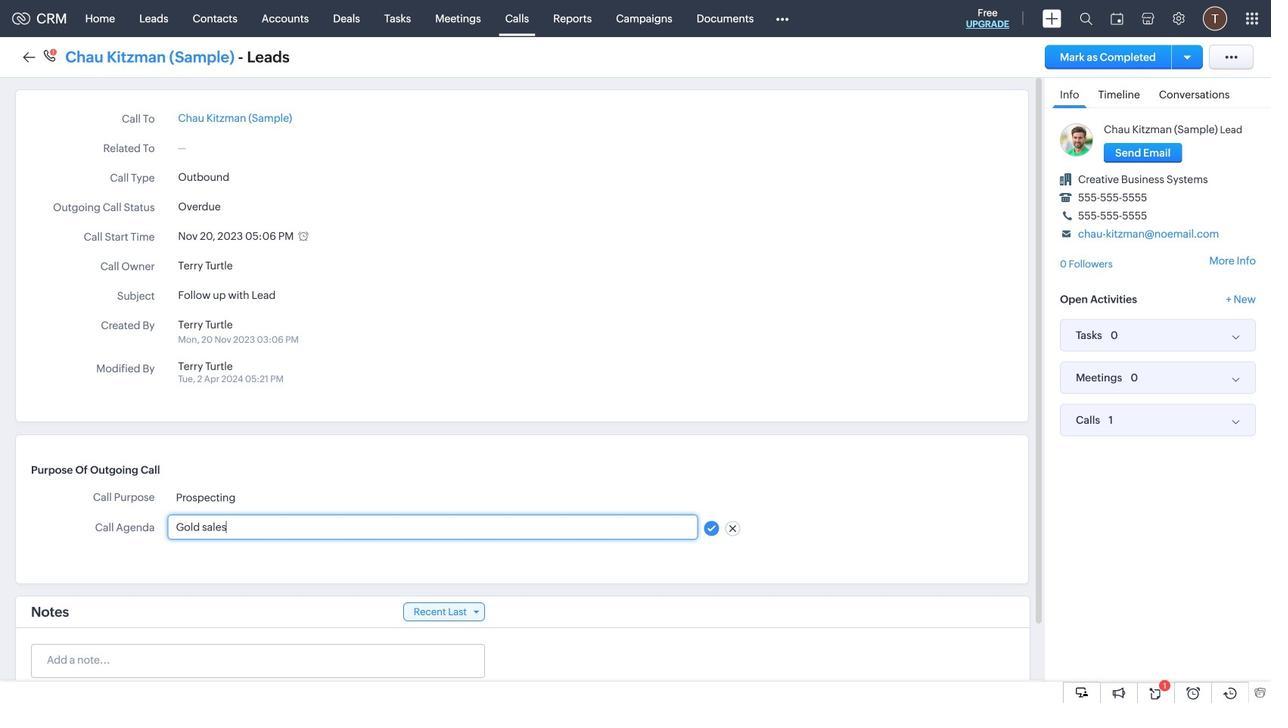Task type: describe. For each thing, give the bounding box(es) containing it.
create menu element
[[1034, 0, 1071, 37]]

create menu image
[[1043, 9, 1062, 28]]

logo image
[[12, 12, 30, 25]]

search element
[[1071, 0, 1102, 37]]

calendar image
[[1111, 12, 1124, 25]]

profile element
[[1194, 0, 1237, 37]]

profile image
[[1203, 6, 1228, 31]]



Task type: locate. For each thing, give the bounding box(es) containing it.
Add a note... field
[[32, 652, 484, 668]]

Other Modules field
[[766, 6, 799, 31]]

None text field
[[176, 521, 690, 533]]

None button
[[1104, 143, 1182, 163]]

search image
[[1080, 12, 1093, 25]]



Task type: vqa. For each thing, say whether or not it's contained in the screenshot.
leftmost 1
no



